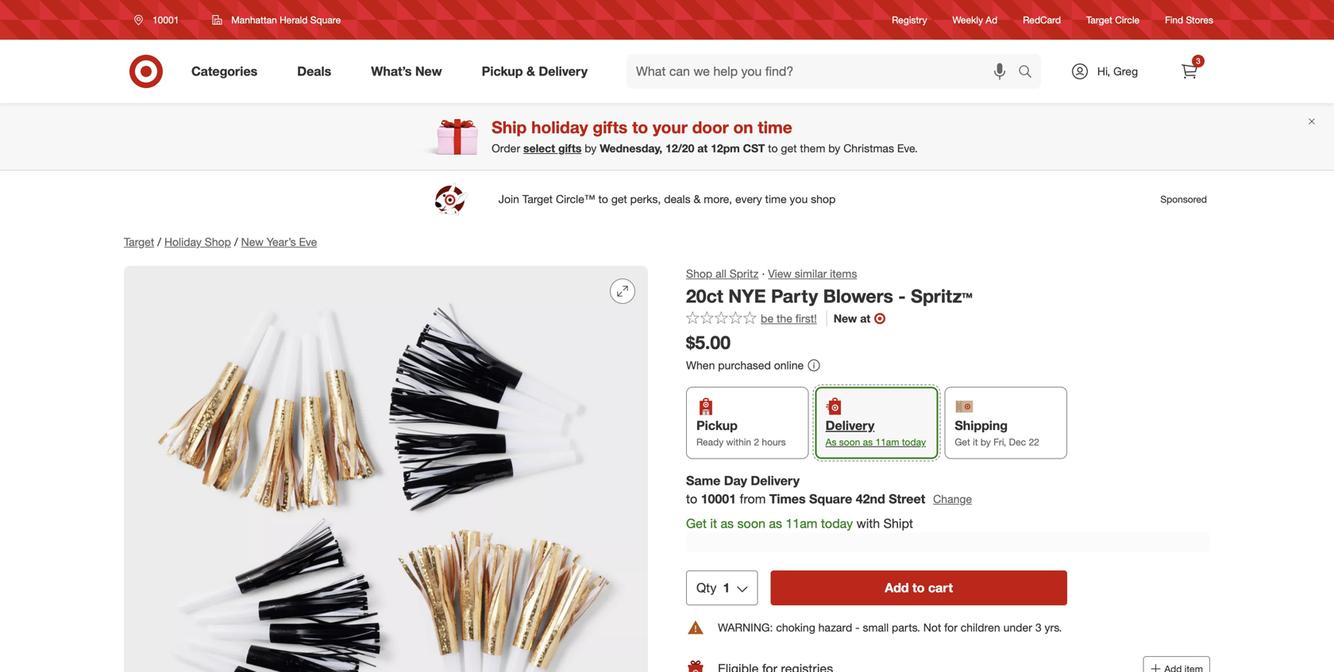Task type: locate. For each thing, give the bounding box(es) containing it.
/ right target link
[[158, 235, 161, 249]]

0 horizontal spatial /
[[158, 235, 161, 249]]

1 vertical spatial target
[[124, 235, 154, 249]]

20ct nye party blowers - spritz™
[[686, 285, 973, 307]]

or
[[817, 534, 829, 550]]

with up $9.99/delivery
[[857, 516, 880, 532]]

1 vertical spatial get
[[686, 516, 707, 532]]

target left "circle"
[[1087, 14, 1113, 26]]

select
[[524, 142, 555, 155]]

1 vertical spatial today
[[821, 516, 853, 532]]

same
[[686, 474, 721, 489]]

it up free
[[711, 516, 717, 532]]

11am right as
[[876, 436, 900, 448]]

christmas
[[844, 142, 894, 155]]

today up 'street'
[[902, 436, 926, 448]]

with
[[857, 516, 880, 532], [715, 534, 739, 550]]

items
[[830, 267, 857, 281]]

soon inside get it as soon as 11am today with shipt free with membership or $9.99/delivery
[[738, 516, 766, 532]]

delivery right &
[[539, 64, 588, 79]]

categories link
[[178, 54, 277, 89]]

- left small
[[856, 620, 860, 634]]

- left "spritz™"
[[899, 285, 906, 307]]

shipt
[[884, 516, 914, 532]]

gifts up wednesday, at the left of the page
[[593, 117, 628, 137]]

2 horizontal spatial delivery
[[826, 418, 875, 434]]

1 vertical spatial delivery
[[826, 418, 875, 434]]

0 horizontal spatial get
[[686, 516, 707, 532]]

soon right as
[[840, 436, 861, 448]]

pickup left &
[[482, 64, 523, 79]]

by right them
[[829, 142, 841, 155]]

registry
[[892, 14, 927, 26]]

10001
[[153, 14, 179, 26], [701, 492, 736, 507]]

3 down stores in the right top of the page
[[1197, 56, 1201, 66]]

1 horizontal spatial 3
[[1197, 56, 1201, 66]]

ship
[[492, 117, 527, 137]]

square right the herald
[[310, 14, 341, 26]]

0 vertical spatial soon
[[840, 436, 861, 448]]

today up or
[[821, 516, 853, 532]]

redcard
[[1023, 14, 1061, 26]]

to right add
[[913, 580, 925, 595]]

weekly ad link
[[953, 13, 998, 27]]

get inside get it as soon as 11am today with shipt free with membership or $9.99/delivery
[[686, 516, 707, 532]]

target for target / holiday shop / new year's eve
[[124, 235, 154, 249]]

0 horizontal spatial -
[[856, 620, 860, 634]]

stores
[[1186, 14, 1214, 26]]

target for target circle
[[1087, 14, 1113, 26]]

as right as
[[863, 436, 873, 448]]

0 vertical spatial delivery
[[539, 64, 588, 79]]

new left year's
[[241, 235, 264, 249]]

at down blowers
[[860, 312, 871, 326]]

new right what's
[[415, 64, 442, 79]]

hi, greg
[[1098, 64, 1138, 78]]

2 vertical spatial delivery
[[751, 474, 800, 489]]

today inside delivery as soon as 11am today
[[902, 436, 926, 448]]

square
[[310, 14, 341, 26], [810, 492, 853, 507]]

under
[[1004, 620, 1033, 634]]

3 left yrs.
[[1036, 620, 1042, 634]]

0 horizontal spatial it
[[711, 516, 717, 532]]

1 horizontal spatial delivery
[[751, 474, 800, 489]]

it down shipping
[[973, 436, 978, 448]]

greg
[[1114, 64, 1138, 78]]

0 vertical spatial 10001
[[153, 14, 179, 26]]

soon
[[840, 436, 861, 448], [738, 516, 766, 532]]

by
[[585, 142, 597, 155], [829, 142, 841, 155], [981, 436, 991, 448]]

categories
[[191, 64, 258, 79]]

1 horizontal spatial soon
[[840, 436, 861, 448]]

2 horizontal spatial as
[[863, 436, 873, 448]]

first!
[[796, 312, 817, 326]]

0 horizontal spatial shop
[[205, 235, 231, 249]]

0 horizontal spatial with
[[715, 534, 739, 550]]

view
[[768, 267, 792, 281]]

0 vertical spatial at
[[698, 142, 708, 155]]

0 horizontal spatial by
[[585, 142, 597, 155]]

1 horizontal spatial 10001
[[701, 492, 736, 507]]

10001 inside dropdown button
[[153, 14, 179, 26]]

as
[[863, 436, 873, 448], [721, 516, 734, 532], [769, 516, 782, 532]]

1 horizontal spatial /
[[234, 235, 238, 249]]

what's new
[[371, 64, 442, 79]]

0 horizontal spatial 11am
[[786, 516, 818, 532]]

holiday
[[532, 117, 588, 137]]

registry link
[[892, 13, 927, 27]]

square inside dropdown button
[[310, 14, 341, 26]]

1 vertical spatial shop
[[686, 267, 713, 281]]

0 vertical spatial it
[[973, 436, 978, 448]]

party
[[771, 285, 818, 307]]

0 vertical spatial 11am
[[876, 436, 900, 448]]

find
[[1165, 14, 1184, 26]]

0 vertical spatial get
[[955, 436, 971, 448]]

get up free
[[686, 516, 707, 532]]

0 horizontal spatial 3
[[1036, 620, 1042, 634]]

1 vertical spatial square
[[810, 492, 853, 507]]

at down door
[[698, 142, 708, 155]]

2 horizontal spatial by
[[981, 436, 991, 448]]

pickup up ready
[[697, 418, 738, 434]]

hours
[[762, 436, 786, 448]]

at
[[698, 142, 708, 155], [860, 312, 871, 326]]

deals link
[[284, 54, 351, 89]]

1 vertical spatial new
[[241, 235, 264, 249]]

1 horizontal spatial -
[[899, 285, 906, 307]]

1 vertical spatial soon
[[738, 516, 766, 532]]

1 horizontal spatial as
[[769, 516, 782, 532]]

1 horizontal spatial shop
[[686, 267, 713, 281]]

0 vertical spatial today
[[902, 436, 926, 448]]

order
[[492, 142, 520, 155]]

hi,
[[1098, 64, 1111, 78]]

to
[[632, 117, 648, 137], [768, 142, 778, 155], [686, 492, 698, 507], [913, 580, 925, 595]]

by down holiday
[[585, 142, 597, 155]]

cart
[[929, 580, 953, 595]]

0 vertical spatial gifts
[[593, 117, 628, 137]]

1 vertical spatial gifts
[[558, 142, 582, 155]]

0 horizontal spatial 10001
[[153, 14, 179, 26]]

add
[[885, 580, 909, 595]]

target / holiday shop / new year's eve
[[124, 235, 317, 249]]

by left fri,
[[981, 436, 991, 448]]

change
[[934, 492, 972, 506]]

as inside delivery as soon as 11am today
[[863, 436, 873, 448]]

0 horizontal spatial today
[[821, 516, 853, 532]]

2 / from the left
[[234, 235, 238, 249]]

0 horizontal spatial square
[[310, 14, 341, 26]]

get it as soon as 11am today with shipt free with membership or $9.99/delivery
[[686, 516, 914, 550]]

get down shipping
[[955, 436, 971, 448]]

1 horizontal spatial pickup
[[697, 418, 738, 434]]

as
[[826, 436, 837, 448]]

1 vertical spatial at
[[860, 312, 871, 326]]

shop right 'holiday'
[[205, 235, 231, 249]]

0 vertical spatial pickup
[[482, 64, 523, 79]]

target
[[1087, 14, 1113, 26], [124, 235, 154, 249]]

1 horizontal spatial 11am
[[876, 436, 900, 448]]

it inside shipping get it by fri, dec 22
[[973, 436, 978, 448]]

target left 'holiday'
[[124, 235, 154, 249]]

0 horizontal spatial gifts
[[558, 142, 582, 155]]

door
[[692, 117, 729, 137]]

1 horizontal spatial target
[[1087, 14, 1113, 26]]

as down to 10001
[[721, 516, 734, 532]]

square left 42nd
[[810, 492, 853, 507]]

qty
[[697, 580, 717, 595]]

eve
[[299, 235, 317, 249]]

new at
[[834, 312, 871, 326]]

1 vertical spatial pickup
[[697, 418, 738, 434]]

children
[[961, 620, 1001, 634]]

0 horizontal spatial pickup
[[482, 64, 523, 79]]

0 vertical spatial shop
[[205, 235, 231, 249]]

0 horizontal spatial soon
[[738, 516, 766, 532]]

1 horizontal spatial gifts
[[593, 117, 628, 137]]

delivery up times
[[751, 474, 800, 489]]

from
[[740, 492, 766, 507]]

to up wednesday, at the left of the page
[[632, 117, 648, 137]]

0 horizontal spatial new
[[241, 235, 264, 249]]

3 link
[[1173, 54, 1207, 89]]

free
[[686, 534, 712, 550]]

/ right holiday shop link in the left top of the page
[[234, 235, 238, 249]]

$9.99/delivery
[[832, 534, 912, 550]]

spritz™
[[911, 285, 973, 307]]

today
[[902, 436, 926, 448], [821, 516, 853, 532]]

manhattan
[[231, 14, 277, 26]]

11am up or
[[786, 516, 818, 532]]

0 horizontal spatial target
[[124, 235, 154, 249]]

0 vertical spatial square
[[310, 14, 341, 26]]

new down blowers
[[834, 312, 857, 326]]

2 vertical spatial new
[[834, 312, 857, 326]]

1 horizontal spatial square
[[810, 492, 853, 507]]

1 horizontal spatial get
[[955, 436, 971, 448]]

holiday shop link
[[164, 235, 231, 249]]

delivery up as
[[826, 418, 875, 434]]

weekly
[[953, 14, 983, 26]]

when
[[686, 359, 715, 373]]

gifts down holiday
[[558, 142, 582, 155]]

0 horizontal spatial at
[[698, 142, 708, 155]]

pickup inside pickup ready within 2 hours
[[697, 418, 738, 434]]

1 horizontal spatial today
[[902, 436, 926, 448]]

1 horizontal spatial it
[[973, 436, 978, 448]]

0 vertical spatial target
[[1087, 14, 1113, 26]]

0 horizontal spatial delivery
[[539, 64, 588, 79]]

view similar items button
[[768, 266, 857, 282]]

shop
[[205, 235, 231, 249], [686, 267, 713, 281]]

search
[[1011, 65, 1049, 81]]

with right free
[[715, 534, 739, 550]]

nye
[[729, 285, 766, 307]]

weekly ad
[[953, 14, 998, 26]]

1 vertical spatial it
[[711, 516, 717, 532]]

10001 button
[[124, 6, 196, 34]]

1 vertical spatial 11am
[[786, 516, 818, 532]]

street
[[889, 492, 926, 507]]

as up membership
[[769, 516, 782, 532]]

1
[[723, 580, 730, 595]]

soon down from
[[738, 516, 766, 532]]

0 vertical spatial new
[[415, 64, 442, 79]]

pickup inside pickup & delivery link
[[482, 64, 523, 79]]

gifts
[[593, 117, 628, 137], [558, 142, 582, 155]]

11am inside get it as soon as 11am today with shipt free with membership or $9.99/delivery
[[786, 516, 818, 532]]

delivery inside delivery as soon as 11am today
[[826, 418, 875, 434]]

1 horizontal spatial with
[[857, 516, 880, 532]]

delivery for pickup & delivery
[[539, 64, 588, 79]]

shop left all
[[686, 267, 713, 281]]



Task type: describe. For each thing, give the bounding box(es) containing it.
shipping get it by fri, dec 22
[[955, 418, 1040, 448]]

delivery as soon as 11am today
[[826, 418, 926, 448]]

22
[[1029, 436, 1040, 448]]

to left "get"
[[768, 142, 778, 155]]

2
[[754, 436, 760, 448]]

to down same
[[686, 492, 698, 507]]

$5.00
[[686, 332, 731, 354]]

0 horizontal spatial as
[[721, 516, 734, 532]]

circle
[[1115, 14, 1140, 26]]

42nd
[[856, 492, 886, 507]]

to 10001
[[686, 492, 736, 507]]

deals
[[297, 64, 331, 79]]

same day delivery
[[686, 474, 800, 489]]

target circle link
[[1087, 13, 1140, 27]]

spritz
[[730, 267, 759, 281]]

within
[[727, 436, 752, 448]]

cst
[[743, 142, 765, 155]]

day
[[724, 474, 748, 489]]

1 horizontal spatial at
[[860, 312, 871, 326]]

20ct nye party blowers - spritz&#8482;, 1 of 4 image
[[124, 266, 648, 673]]

be
[[761, 312, 774, 326]]

advertisement region
[[111, 180, 1223, 218]]

what's
[[371, 64, 412, 79]]

ready
[[697, 436, 724, 448]]

pickup for &
[[482, 64, 523, 79]]

wednesday,
[[600, 142, 663, 155]]

ship holiday gifts to your door on time order select gifts by wednesday, 12/20 at 12pm cst to get them by christmas eve.
[[492, 117, 918, 155]]

1 vertical spatial 10001
[[701, 492, 736, 507]]

search button
[[1011, 54, 1049, 92]]

2 horizontal spatial new
[[834, 312, 857, 326]]

1 horizontal spatial by
[[829, 142, 841, 155]]

purchased
[[718, 359, 771, 373]]

warning:
[[718, 620, 773, 634]]

all
[[716, 267, 727, 281]]

your
[[653, 117, 688, 137]]

from times square 42nd street
[[740, 492, 926, 507]]

pickup & delivery link
[[468, 54, 608, 89]]

pickup for ready
[[697, 418, 738, 434]]

be the first!
[[761, 312, 817, 326]]

soon inside delivery as soon as 11am today
[[840, 436, 861, 448]]

delivery for same day delivery
[[751, 474, 800, 489]]

1 / from the left
[[158, 235, 161, 249]]

not
[[924, 620, 942, 634]]

1 horizontal spatial new
[[415, 64, 442, 79]]

0 vertical spatial with
[[857, 516, 880, 532]]

online
[[774, 359, 804, 373]]

to inside 'button'
[[913, 580, 925, 595]]

by inside shipping get it by fri, dec 22
[[981, 436, 991, 448]]

manhattan herald square button
[[202, 6, 351, 34]]

view similar items
[[768, 267, 857, 281]]

1 vertical spatial -
[[856, 620, 860, 634]]

blowers
[[824, 285, 894, 307]]

shop all spritz
[[686, 267, 759, 281]]

times
[[770, 492, 806, 507]]

choking
[[776, 620, 816, 634]]

target circle
[[1087, 14, 1140, 26]]

parts.
[[892, 620, 921, 634]]

membership
[[742, 534, 814, 550]]

square for times
[[810, 492, 853, 507]]

0 vertical spatial 3
[[1197, 56, 1201, 66]]

&
[[527, 64, 535, 79]]

qty 1
[[697, 580, 730, 595]]

for
[[945, 620, 958, 634]]

what's new link
[[358, 54, 462, 89]]

1 vertical spatial with
[[715, 534, 739, 550]]

them
[[800, 142, 826, 155]]

find stores
[[1165, 14, 1214, 26]]

time
[[758, 117, 793, 137]]

on
[[734, 117, 753, 137]]

hazard
[[819, 620, 853, 634]]

small
[[863, 620, 889, 634]]

when purchased online
[[686, 359, 804, 373]]

manhattan herald square
[[231, 14, 341, 26]]

shipping
[[955, 418, 1008, 434]]

dec
[[1009, 436, 1026, 448]]

get inside shipping get it by fri, dec 22
[[955, 436, 971, 448]]

12pm
[[711, 142, 740, 155]]

redcard link
[[1023, 13, 1061, 27]]

yrs.
[[1045, 620, 1062, 634]]

at inside ship holiday gifts to your door on time order select gifts by wednesday, 12/20 at 12pm cst to get them by christmas eve.
[[698, 142, 708, 155]]

change button
[[933, 490, 973, 509]]

0 vertical spatial -
[[899, 285, 906, 307]]

square for herald
[[310, 14, 341, 26]]

What can we help you find? suggestions appear below search field
[[627, 54, 1022, 89]]

it inside get it as soon as 11am today with shipt free with membership or $9.99/delivery
[[711, 516, 717, 532]]

pickup ready within 2 hours
[[697, 418, 786, 448]]

herald
[[280, 14, 308, 26]]

11am inside delivery as soon as 11am today
[[876, 436, 900, 448]]

pickup & delivery
[[482, 64, 588, 79]]

year's
[[267, 235, 296, 249]]

find stores link
[[1165, 13, 1214, 27]]

12/20
[[666, 142, 695, 155]]

add to cart
[[885, 580, 953, 595]]

20ct
[[686, 285, 724, 307]]

the
[[777, 312, 793, 326]]

1 vertical spatial 3
[[1036, 620, 1042, 634]]

today inside get it as soon as 11am today with shipt free with membership or $9.99/delivery
[[821, 516, 853, 532]]

new year's eve link
[[241, 235, 317, 249]]



Task type: vqa. For each thing, say whether or not it's contained in the screenshot.
the leftmost square
yes



